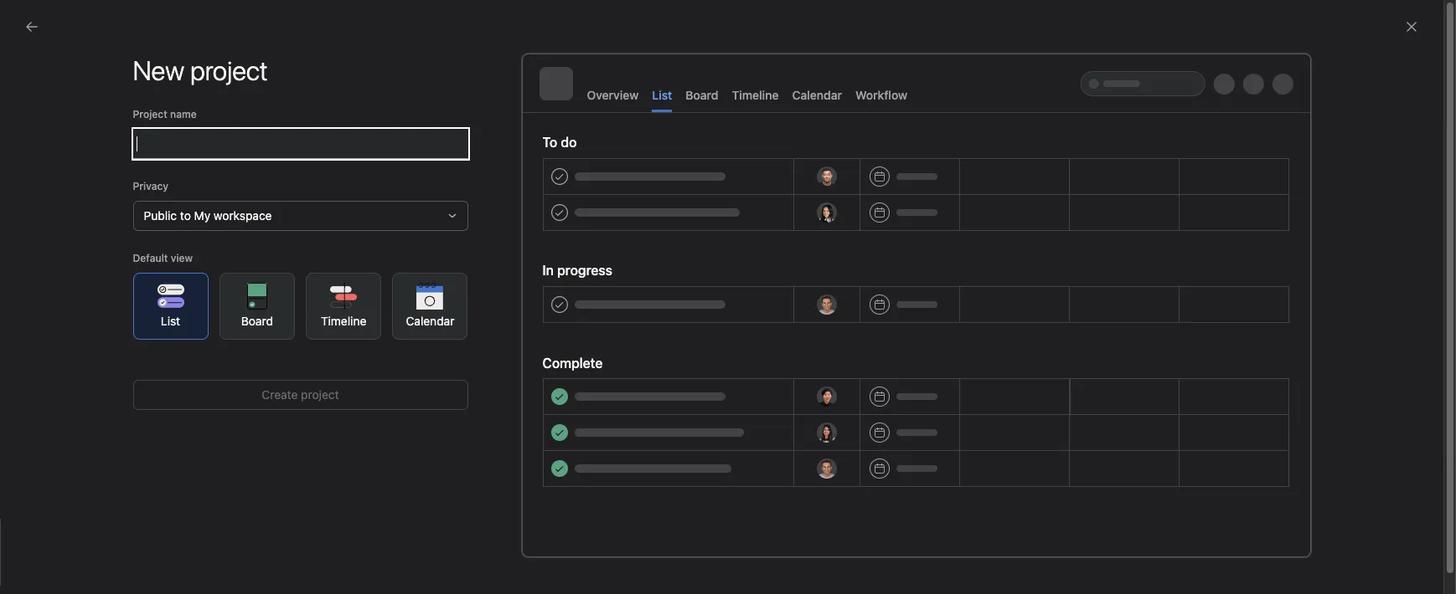 Task type: describe. For each thing, give the bounding box(es) containing it.
100000
[[961, 310, 1004, 324]]

cross-functional project plan link
[[431, 510, 932, 561]]

this is a preview of your project image
[[522, 54, 1311, 558]]

my
[[194, 209, 210, 223]]

project for new project
[[532, 478, 570, 492]]

bk
[[1307, 65, 1320, 77]]

my workspace
[[221, 51, 330, 70]]

new project
[[133, 54, 268, 86]]

october
[[44, 390, 88, 404]]

2 vertical spatial project
[[601, 527, 640, 541]]

public
[[144, 209, 177, 223]]

workspace
[[214, 209, 272, 223]]

new
[[505, 478, 529, 492]]

1 vertical spatial list
[[161, 314, 180, 328]]

1 horizontal spatial overview
[[587, 88, 639, 102]]

functional
[[542, 527, 598, 541]]

default
[[133, 252, 168, 265]]

Project name text field
[[133, 129, 468, 159]]

default view
[[133, 252, 193, 265]]

october 2023 portfolio
[[44, 390, 168, 404]]

1 horizontal spatial timeline
[[732, 88, 779, 102]]

to
[[180, 209, 191, 223]]

project name
[[133, 108, 197, 121]]

hide sidebar image
[[22, 13, 35, 27]]

overview inside my workspace overview
[[221, 79, 273, 93]]

global element
[[0, 41, 201, 142]]

view
[[171, 252, 193, 265]]



Task type: vqa. For each thing, say whether or not it's contained in the screenshot.
BE
no



Task type: locate. For each thing, give the bounding box(es) containing it.
1 vertical spatial timeline
[[321, 314, 366, 328]]

plan
[[643, 527, 667, 541]]

0 vertical spatial list
[[652, 88, 672, 102]]

project right new
[[532, 478, 570, 492]]

go back image
[[25, 20, 39, 34]]

0 horizontal spatial project
[[301, 388, 339, 402]]

project inside button
[[301, 388, 339, 402]]

project left plan
[[601, 527, 640, 541]]

0 horizontal spatial overview
[[221, 79, 273, 93]]

october 2023 portfolio link
[[10, 384, 191, 411]]

members (12)
[[445, 137, 549, 157]]

portfolio
[[123, 390, 168, 404]]

2 horizontal spatial project
[[601, 527, 640, 541]]

projects element
[[0, 300, 201, 468]]

1 horizontal spatial list
[[652, 88, 672, 102]]

public to my workspace
[[144, 209, 272, 223]]

complete
[[543, 356, 603, 371]]

1 horizontal spatial calendar
[[792, 88, 842, 102]]

0 horizontal spatial list
[[161, 314, 180, 328]]

workflow
[[856, 88, 908, 102]]

project for create project
[[301, 388, 339, 402]]

name
[[170, 108, 197, 121]]

overview
[[221, 79, 273, 93], [587, 88, 639, 102]]

ts
[[1290, 65, 1303, 77]]

1 vertical spatial board
[[241, 314, 273, 328]]

create
[[262, 388, 298, 402]]

to do
[[543, 135, 577, 150]]

cross-functional project plan
[[505, 527, 667, 541]]

create project button
[[133, 380, 468, 411]]

cross-
[[505, 527, 542, 541]]

public to my workspace button
[[133, 201, 468, 231]]

list box
[[530, 7, 933, 34]]

0 horizontal spatial timeline
[[321, 314, 366, 328]]

project
[[133, 108, 167, 121]]

1 horizontal spatial project
[[532, 478, 570, 492]]

1 horizontal spatial board
[[686, 88, 719, 102]]

create project
[[262, 388, 339, 402]]

close image
[[1405, 20, 1419, 34]]

my workspace overview
[[221, 51, 330, 93]]

new project
[[505, 478, 570, 492]]

privacy
[[133, 180, 169, 193]]

0 vertical spatial calendar
[[792, 88, 842, 102]]

timeline
[[732, 88, 779, 102], [321, 314, 366, 328]]

in progress
[[543, 263, 613, 278]]

0 horizontal spatial board
[[241, 314, 273, 328]]

0 vertical spatial project
[[301, 388, 339, 402]]

overview link
[[221, 79, 273, 101]]

calendar
[[792, 88, 842, 102], [406, 314, 455, 328]]

project
[[301, 388, 339, 402], [532, 478, 570, 492], [601, 527, 640, 541]]

0 horizontal spatial calendar
[[406, 314, 455, 328]]

0 vertical spatial board
[[686, 88, 719, 102]]

project right the create
[[301, 388, 339, 402]]

2023
[[91, 390, 119, 404]]

0 vertical spatial timeline
[[732, 88, 779, 102]]

board
[[686, 88, 719, 102], [241, 314, 273, 328]]

list
[[652, 88, 672, 102], [161, 314, 180, 328]]

1 vertical spatial calendar
[[406, 314, 455, 328]]

1 vertical spatial project
[[532, 478, 570, 492]]



